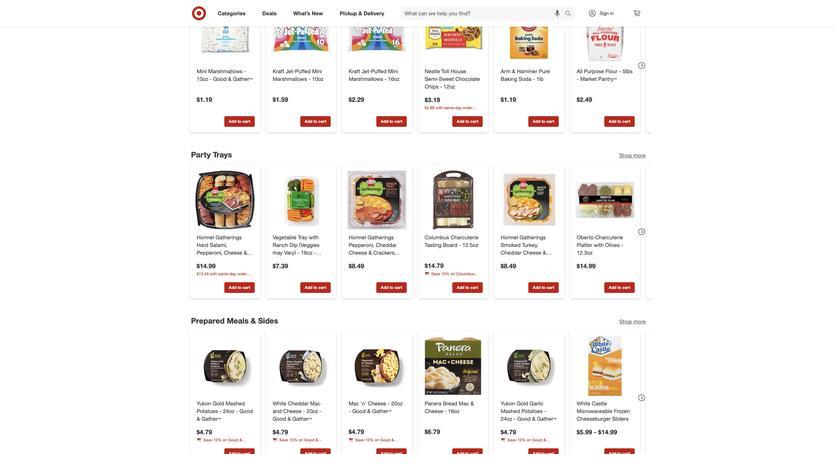 Task type: vqa. For each thing, say whether or not it's contained in the screenshot.
dr.
no



Task type: locate. For each thing, give the bounding box(es) containing it.
kraft up $2.29
[[349, 68, 360, 75]]

1 horizontal spatial crackers
[[373, 249, 394, 256]]

1 horizontal spatial party
[[219, 257, 232, 264]]

3 gatherings from the left
[[519, 234, 546, 241]]

0 horizontal spatial party
[[191, 150, 211, 159]]

cheese inside 'white cheddar mac and cheese - 20oz - good & gather™'
[[283, 408, 301, 415]]

services for $3.19
[[425, 111, 439, 116]]

marshmallows for $2.29
[[349, 75, 383, 82]]

to for mini marshmallows - 10oz - good & gather™
[[237, 119, 241, 124]]

1 horizontal spatial gold
[[517, 401, 528, 407]]

3 mini from the left
[[388, 68, 398, 75]]

0 vertical spatial mashed
[[225, 401, 245, 407]]

oberto charcuterie platter with olives - 12.3oz
[[577, 234, 623, 256]]

2 shop more from the top
[[619, 319, 646, 325]]

tray inside the hormel gatherings hard salami, pepperoni, cheese & crackers party tray - 28oz
[[233, 257, 243, 264]]

24oz inside yukon gold mashed potatoes - 24oz - good & gather™
[[223, 408, 234, 415]]

party up $13.49 with same-day order services button
[[219, 257, 232, 264]]

sign
[[600, 10, 609, 16]]

white cheddar mac and cheese - 20oz - good & gather™
[[273, 401, 321, 423]]

charcuterie up the 'olives'
[[595, 234, 623, 241]]

0 vertical spatial cheddar
[[376, 242, 396, 249]]

kraft jet-puffed mini marshmallows - 10oz image
[[271, 4, 331, 64], [271, 4, 331, 64]]

deli
[[362, 444, 368, 449], [210, 444, 216, 449], [286, 444, 292, 449], [514, 444, 520, 449]]

16oz for $6.79
[[448, 408, 459, 415]]

good inside vegetable tray with ranch dip (veggies may vary) - 18oz - good & gather™ $7.39
[[273, 257, 286, 264]]

kraft for $1.59
[[273, 68, 284, 75]]

1 horizontal spatial mini
[[312, 68, 322, 75]]

1 horizontal spatial pepperoni,
[[349, 242, 374, 249]]

0 horizontal spatial kraft
[[273, 68, 284, 75]]

2 horizontal spatial crackers
[[501, 257, 522, 264]]

mac inside panera bread mac & cheese - 16oz
[[459, 401, 469, 407]]

2 vertical spatial cheddar
[[288, 401, 308, 407]]

add to cart button for all purpose flour - 5lbs - market pantry™
[[604, 116, 635, 127]]

vegetable
[[273, 234, 296, 241]]

columbus charcuterie tasting board - 12.5oz image
[[423, 171, 483, 230], [423, 171, 483, 230]]

add to cart button for kraft jet-puffed mini marshmallows - 10oz
[[300, 116, 331, 127]]

mashed
[[225, 401, 245, 407], [501, 408, 520, 415]]

15% down 'white cheddar mac and cheese - 20oz - good & gather™'
[[289, 438, 297, 443]]

0 vertical spatial columbus
[[425, 234, 449, 241]]

2 horizontal spatial mini
[[388, 68, 398, 75]]

save 15% on good & gather deli sides for 20oz
[[273, 438, 318, 449]]

crackers inside the hormel gatherings hard salami, pepperoni, cheese & crackers party tray - 28oz
[[197, 257, 218, 264]]

1 mac from the left
[[310, 401, 320, 407]]

$6.79
[[425, 428, 440, 436]]

1 charcuterie from the left
[[450, 234, 478, 241]]

$7.39
[[273, 262, 288, 270]]

1 vertical spatial columbus
[[456, 272, 474, 277]]

cheddar inside hormel gatherings pepperoni, cheddar cheese & crackers snack tray - 14oz $8.49
[[376, 242, 396, 249]]

1 kraft from the left
[[273, 68, 284, 75]]

2 shop more button from the top
[[619, 318, 646, 326]]

1 horizontal spatial 24oz
[[501, 416, 512, 423]]

$4.79 down yukon gold mashed potatoes - 24oz - good & gather™
[[197, 429, 212, 436]]

0 vertical spatial day
[[455, 105, 462, 110]]

15% for 24oz
[[517, 438, 525, 443]]

add to cart for hormel gatherings hard salami, pepperoni, cheese & crackers party tray - 28oz
[[229, 285, 250, 290]]

panera bread mac & cheese - 16oz image
[[423, 337, 483, 396], [423, 337, 483, 396]]

$4.79 down and
[[273, 429, 288, 436]]

save 15% on good & gather deli sides
[[349, 438, 394, 449], [197, 438, 242, 449], [273, 438, 318, 449], [501, 438, 546, 449]]

1 horizontal spatial 10oz
[[312, 75, 323, 82]]

2 more from the top
[[633, 319, 646, 325]]

to for vegetable tray with ranch dip (veggies may vary) - 18oz - good & gather™
[[313, 285, 317, 290]]

0 horizontal spatial 20oz
[[306, 408, 318, 415]]

mac for white cheddar mac and cheese - 20oz - good & gather™
[[310, 401, 320, 407]]

columbus inside the columbus charcuterie tasting board - 12.5oz
[[425, 234, 449, 241]]

16oz for $2.29
[[388, 75, 399, 82]]

add to cart for mini marshmallows - 10oz - good & gather™
[[229, 119, 250, 124]]

white up and
[[273, 401, 286, 407]]

on down yukon gold mashed potatoes - 24oz - good & gather™ "link"
[[222, 438, 227, 443]]

mini inside the mini marshmallows - 10oz - good & gather™
[[197, 68, 206, 75]]

0 vertical spatial 16oz
[[388, 75, 399, 82]]

0 horizontal spatial $8.49
[[349, 262, 364, 270]]

add for hormel gatherings pepperoni, cheddar cheese & crackers snack tray - 14oz
[[381, 285, 388, 290]]

pepperoni, inside hormel gatherings pepperoni, cheddar cheese & crackers snack tray - 14oz $8.49
[[349, 242, 374, 249]]

1 mini from the left
[[197, 68, 206, 75]]

hormel gatherings pepperoni, cheddar cheese & crackers snack tray - 14oz image
[[347, 171, 407, 230], [347, 171, 407, 230]]

2 jet- from the left
[[362, 68, 371, 75]]

charcuterie inside the columbus charcuterie tasting board - 12.5oz
[[450, 234, 478, 241]]

1 vertical spatial shop
[[619, 319, 632, 325]]

0 horizontal spatial same-
[[218, 272, 229, 277]]

snack
[[349, 257, 363, 264], [523, 257, 538, 264]]

2 charcuterie from the left
[[595, 234, 623, 241]]

crackers inside hormel gatherings smoked turkey, cheddar cheese & crackers snack tray - 14oz
[[501, 257, 522, 264]]

1 horizontal spatial hormel
[[349, 234, 366, 241]]

2 yukon from the left
[[501, 401, 515, 407]]

1 horizontal spatial kraft
[[349, 68, 360, 75]]

jet- inside kraft jet-puffed mini marshmallows - 10oz
[[286, 68, 295, 75]]

party trays
[[191, 150, 232, 159]]

1 vertical spatial mashed
[[501, 408, 520, 415]]

white for white castle microwaveable frozen cheeseburger sliders
[[577, 401, 590, 407]]

jet- up $2.29
[[362, 68, 371, 75]]

marshmallows inside kraft jet-puffed mini marshmallows - 16oz
[[349, 75, 383, 82]]

to for hormel gatherings smoked turkey, cheddar cheese & crackers snack tray - 14oz
[[541, 285, 545, 290]]

0 horizontal spatial mac
[[310, 401, 320, 407]]

castle
[[592, 401, 607, 407]]

1 vertical spatial 24oz
[[501, 416, 512, 423]]

puffed inside kraft jet-puffed mini marshmallows - 10oz
[[295, 68, 310, 75]]

services inside $3.19 $2.89 with same-day order services
[[425, 111, 439, 116]]

shop more button
[[619, 152, 646, 160], [619, 318, 646, 326]]

$14.99 up "$13.49"
[[197, 262, 215, 270]]

0 horizontal spatial charcuterie
[[450, 234, 478, 241]]

1 horizontal spatial charcuterie
[[595, 234, 623, 241]]

services down $2.89
[[425, 111, 439, 116]]

& inside hormel gatherings pepperoni, cheddar cheese & crackers snack tray - 14oz $8.49
[[368, 249, 372, 256]]

16oz inside panera bread mac & cheese - 16oz
[[448, 408, 459, 415]]

1 horizontal spatial puffed
[[371, 68, 386, 75]]

1 vertical spatial 16oz
[[448, 408, 459, 415]]

2 horizontal spatial hormel
[[501, 234, 518, 241]]

same- inside $3.19 $2.89 with same-day order services
[[444, 105, 455, 110]]

$14.99 for $14.99 $13.49 with same-day order services
[[197, 262, 215, 270]]

add for nestle toll house semi-sweet chocolate chips - 12oz
[[457, 119, 464, 124]]

cart for vegetable tray with ranch dip (veggies may vary) - 18oz - good & gather™
[[318, 285, 326, 290]]

0 horizontal spatial marshmallows
[[208, 68, 242, 75]]

0 horizontal spatial jet-
[[286, 68, 295, 75]]

1 $8.49 from the left
[[349, 262, 364, 270]]

add to cart button for kraft jet-puffed mini marshmallows - 16oz
[[376, 116, 407, 127]]

save for mac 'n' cheese - 20oz - good & gather™
[[355, 438, 364, 443]]

cheese
[[224, 249, 242, 256], [349, 249, 367, 256], [523, 249, 541, 256], [368, 401, 386, 407], [283, 408, 301, 415], [425, 408, 443, 415]]

0 horizontal spatial pepperoni,
[[197, 249, 222, 256]]

sliders
[[612, 416, 628, 423]]

0 horizontal spatial day
[[229, 272, 236, 277]]

day down hormel gatherings hard salami, pepperoni, cheese & crackers party tray - 28oz link at the left of page
[[229, 272, 236, 277]]

15% down yukon gold mashed potatoes - 24oz - good & gather™ "link"
[[213, 438, 221, 443]]

1 shop from the top
[[619, 152, 632, 159]]

day inside the $14.99 $13.49 with same-day order services
[[229, 272, 236, 277]]

5lbs
[[622, 68, 632, 75]]

1 horizontal spatial columbus
[[456, 272, 474, 277]]

2 hormel from the left
[[349, 234, 366, 241]]

mac
[[310, 401, 320, 407], [349, 401, 359, 407], [459, 401, 469, 407]]

10%
[[441, 272, 449, 277]]

arm & hammer pure baking soda - 1lb image
[[499, 4, 559, 64], [499, 4, 559, 64]]

2 snack from the left
[[523, 257, 538, 264]]

1 vertical spatial 14oz
[[501, 265, 512, 271]]

0 horizontal spatial cheddar
[[288, 401, 308, 407]]

tasting
[[425, 242, 441, 249]]

yukon
[[197, 401, 211, 407], [501, 401, 515, 407]]

add to cart for nestle toll house semi-sweet chocolate chips - 12oz
[[457, 119, 478, 124]]

1 vertical spatial services
[[197, 277, 211, 282]]

20oz inside mac 'n' cheese - 20oz - good & gather™
[[391, 401, 403, 407]]

categories link
[[212, 6, 254, 21]]

1 horizontal spatial same-
[[444, 105, 455, 110]]

mac inside mac 'n' cheese - 20oz - good & gather™
[[349, 401, 359, 407]]

all purpose flour - 5lbs - market pantry™ link
[[577, 68, 633, 83]]

charcuterie up 12.5oz
[[450, 234, 478, 241]]

$14.79
[[425, 262, 443, 270]]

good inside 'white cheddar mac and cheese - 20oz - good & gather™'
[[273, 416, 286, 423]]

with inside $3.19 $2.89 with same-day order services
[[435, 105, 443, 110]]

0 horizontal spatial $1.19
[[197, 96, 212, 103]]

jet- inside kraft jet-puffed mini marshmallows - 16oz
[[362, 68, 371, 75]]

save 10% on columbus craft meats
[[425, 272, 474, 282]]

& inside vegetable tray with ranch dip (veggies may vary) - 18oz - good & gather™ $7.39
[[287, 257, 291, 264]]

columbus right 10%
[[456, 272, 474, 277]]

frozen
[[614, 408, 630, 415]]

with inside oberto charcuterie platter with olives - 12.3oz
[[594, 242, 604, 249]]

- inside kraft jet-puffed mini marshmallows - 10oz
[[308, 75, 310, 82]]

mashed inside yukon gold mashed potatoes - 24oz - good & gather™
[[225, 401, 245, 407]]

with inside vegetable tray with ranch dip (veggies may vary) - 18oz - good & gather™ $7.39
[[309, 234, 319, 241]]

to for hormel gatherings hard salami, pepperoni, cheese & crackers party tray - 28oz
[[237, 285, 241, 290]]

1 horizontal spatial jet-
[[362, 68, 371, 75]]

- inside "nestle toll house semi-sweet chocolate chips - 12oz"
[[440, 83, 442, 90]]

add to cart for kraft jet-puffed mini marshmallows - 16oz
[[381, 119, 402, 124]]

1 more from the top
[[633, 152, 646, 159]]

cart for arm & hammer pure baking soda - 1lb
[[546, 119, 554, 124]]

1 horizontal spatial cheddar
[[376, 242, 396, 249]]

add to cart for arm & hammer pure baking soda - 1lb
[[533, 119, 554, 124]]

mac 'n' cheese - 20oz - good & gather™
[[349, 401, 403, 415]]

hormel gatherings smoked turkey, cheddar cheese & crackers snack tray - 14oz image
[[499, 171, 559, 230], [499, 171, 559, 230]]

more for prepared meals & sides
[[633, 319, 646, 325]]

$4.79 down 'n'
[[349, 428, 364, 436]]

12.3oz
[[577, 249, 592, 256]]

1 shop more button from the top
[[619, 152, 646, 160]]

white cheddar mac and cheese - 20oz - good & gather™ image
[[271, 337, 331, 396], [271, 337, 331, 396]]

$14.99 down 12.3oz
[[577, 262, 595, 270]]

2 horizontal spatial cheddar
[[501, 249, 521, 256]]

1 vertical spatial 20oz
[[306, 408, 318, 415]]

1 horizontal spatial day
[[455, 105, 462, 110]]

1 gatherings from the left
[[215, 234, 242, 241]]

hormel gatherings hard salami, pepperoni, cheese & crackers party tray - 28oz link
[[197, 234, 253, 271]]

gatherings inside the hormel gatherings hard salami, pepperoni, cheese & crackers party tray - 28oz
[[215, 234, 242, 241]]

1 horizontal spatial 16oz
[[448, 408, 459, 415]]

& inside panera bread mac & cheese - 16oz
[[470, 401, 474, 407]]

vegetable tray with ranch dip (veggies may vary) - 18oz - good & gather™ image
[[271, 171, 331, 230], [271, 171, 331, 230]]

24oz
[[223, 408, 234, 415], [501, 416, 512, 423]]

same- right "$13.49"
[[218, 272, 229, 277]]

2 horizontal spatial gatherings
[[519, 234, 546, 241]]

2 kraft from the left
[[349, 68, 360, 75]]

on down white cheddar mac and cheese - 20oz - good & gather™ link
[[298, 438, 303, 443]]

puffed for $2.29
[[371, 68, 386, 75]]

2 white from the left
[[577, 401, 590, 407]]

deli for yukon gold garlic mashed potatoes - 24oz - good & gather™
[[514, 444, 520, 449]]

deals link
[[257, 6, 285, 21]]

0 horizontal spatial gatherings
[[215, 234, 242, 241]]

on for -
[[374, 438, 379, 443]]

0 vertical spatial party
[[191, 150, 211, 159]]

tray
[[298, 234, 307, 241], [233, 257, 243, 264], [365, 257, 374, 264], [540, 257, 549, 264]]

$1.19
[[197, 96, 212, 103], [501, 96, 516, 103]]

1 hormel from the left
[[197, 234, 214, 241]]

2 mac from the left
[[349, 401, 359, 407]]

& inside the mini marshmallows - 10oz - good & gather™
[[228, 75, 231, 82]]

gatherings inside hormel gatherings smoked turkey, cheddar cheese & crackers snack tray - 14oz
[[519, 234, 546, 241]]

on inside save 10% on columbus craft meats
[[450, 272, 455, 277]]

same- for $3.19
[[444, 105, 455, 110]]

search
[[562, 11, 578, 17]]

gatherings inside hormel gatherings pepperoni, cheddar cheese & crackers snack tray - 14oz $8.49
[[367, 234, 394, 241]]

gather™ inside mac 'n' cheese - 20oz - good & gather™
[[372, 408, 391, 415]]

3 mac from the left
[[459, 401, 469, 407]]

1 vertical spatial cheddar
[[501, 249, 521, 256]]

hormel gatherings hard salami, pepperoni, cheese & crackers party tray - 28oz
[[197, 234, 247, 271]]

1 $1.19 from the left
[[197, 96, 212, 103]]

white up microwaveable
[[577, 401, 590, 407]]

add to cart button for hormel gatherings pepperoni, cheddar cheese & crackers snack tray - 14oz
[[376, 283, 407, 293]]

$14.99
[[197, 262, 215, 270], [577, 262, 595, 270], [598, 429, 617, 436]]

0 vertical spatial 14oz
[[379, 257, 391, 264]]

save inside save 10% on columbus craft meats
[[431, 272, 440, 277]]

2 potatoes from the left
[[521, 408, 543, 415]]

what's
[[293, 10, 310, 17]]

16oz inside kraft jet-puffed mini marshmallows - 16oz
[[388, 75, 399, 82]]

1 gold from the left
[[212, 401, 224, 407]]

kraft jet-puffed mini marshmallows - 16oz image
[[347, 4, 407, 64], [347, 4, 407, 64]]

yukon gold mashed potatoes - 24oz - good & gather™ image
[[195, 337, 255, 396], [195, 337, 255, 396]]

1 horizontal spatial snack
[[523, 257, 538, 264]]

cart for kraft jet-puffed mini marshmallows - 16oz
[[394, 119, 402, 124]]

2 puffed from the left
[[371, 68, 386, 75]]

add to cart for oberto charcuterie platter with olives - 12.3oz
[[609, 285, 630, 290]]

& inside 'white cheddar mac and cheese - 20oz - good & gather™'
[[287, 416, 291, 423]]

kraft inside kraft jet-puffed mini marshmallows - 10oz
[[273, 68, 284, 75]]

0 vertical spatial 20oz
[[391, 401, 403, 407]]

1 vertical spatial shop more button
[[619, 318, 646, 326]]

1 horizontal spatial marshmallows
[[273, 75, 307, 82]]

puffed
[[295, 68, 310, 75], [371, 68, 386, 75]]

on down yukon gold garlic mashed potatoes - 24oz - good & gather™ link
[[526, 438, 531, 443]]

2 10oz from the left
[[312, 75, 323, 82]]

1 horizontal spatial $8.49
[[501, 262, 516, 270]]

columbus inside save 10% on columbus craft meats
[[456, 272, 474, 277]]

pure
[[539, 68, 550, 75]]

order inside the $14.99 $13.49 with same-day order services
[[237, 272, 247, 277]]

1 horizontal spatial 20oz
[[391, 401, 403, 407]]

-
[[244, 68, 246, 75], [619, 68, 621, 75], [209, 75, 212, 82], [308, 75, 310, 82], [384, 75, 386, 82], [533, 75, 535, 82], [577, 75, 579, 82], [440, 83, 442, 90], [459, 242, 461, 249], [621, 242, 623, 249], [297, 249, 299, 256], [314, 249, 316, 256], [244, 257, 246, 264], [376, 257, 378, 264], [551, 257, 553, 264], [387, 401, 390, 407], [219, 408, 221, 415], [236, 408, 238, 415], [303, 408, 305, 415], [319, 408, 321, 415], [349, 408, 351, 415], [444, 408, 446, 415], [544, 408, 546, 415], [513, 416, 516, 423], [594, 429, 596, 436]]

0 horizontal spatial order
[[237, 272, 247, 277]]

1 vertical spatial day
[[229, 272, 236, 277]]

oberto charcuterie platter with olives - 12.3oz link
[[577, 234, 633, 257]]

deli for white cheddar mac and cheese - 20oz - good & gather™
[[286, 444, 292, 449]]

1 vertical spatial more
[[633, 319, 646, 325]]

gold inside yukon gold mashed potatoes - 24oz - good & gather™
[[212, 401, 224, 407]]

0 horizontal spatial crackers
[[197, 257, 218, 264]]

party
[[191, 150, 211, 159], [219, 257, 232, 264]]

$13.49
[[197, 272, 208, 277]]

1 horizontal spatial yukon
[[501, 401, 515, 407]]

sweet
[[439, 75, 454, 82]]

2 gold from the left
[[517, 401, 528, 407]]

potatoes inside yukon gold mashed potatoes - 24oz - good & gather™
[[197, 408, 218, 415]]

0 horizontal spatial yukon
[[197, 401, 211, 407]]

on right 10%
[[450, 272, 455, 277]]

cheddar
[[376, 242, 396, 249], [501, 249, 521, 256], [288, 401, 308, 407]]

market
[[580, 75, 597, 82]]

puffed inside kraft jet-puffed mini marshmallows - 16oz
[[371, 68, 386, 75]]

good inside yukon gold garlic mashed potatoes - 24oz - good & gather™
[[517, 416, 530, 423]]

add to cart button for columbus charcuterie tasting board - 12.5oz
[[452, 283, 483, 293]]

1 yukon from the left
[[197, 401, 211, 407]]

0 horizontal spatial mashed
[[225, 401, 245, 407]]

order inside $3.19 $2.89 with same-day order services
[[463, 105, 472, 110]]

1 vertical spatial party
[[219, 257, 232, 264]]

order for $3.19
[[463, 105, 472, 110]]

0 horizontal spatial potatoes
[[197, 408, 218, 415]]

0 horizontal spatial 14oz
[[379, 257, 391, 264]]

0 horizontal spatial hormel
[[197, 234, 214, 241]]

to for kraft jet-puffed mini marshmallows - 16oz
[[389, 119, 393, 124]]

2 mini from the left
[[312, 68, 322, 75]]

2 gatherings from the left
[[367, 234, 394, 241]]

all purpose flour - 5lbs - market pantry™ image
[[575, 4, 635, 64]]

hormel gatherings pepperoni, cheddar cheese & crackers snack tray - 14oz link
[[349, 234, 405, 264]]

0 horizontal spatial snack
[[349, 257, 363, 264]]

pickup
[[340, 10, 357, 17]]

hormel gatherings smoked turkey, cheddar cheese & crackers snack tray - 14oz
[[501, 234, 553, 271]]

add to cart for vegetable tray with ranch dip (veggies may vary) - 18oz - good & gather™
[[305, 285, 326, 290]]

prepared
[[191, 316, 224, 326]]

mac 'n' cheese - 20oz - good & gather™ image
[[347, 337, 407, 396], [347, 337, 407, 396]]

0 horizontal spatial mini
[[197, 68, 206, 75]]

1 horizontal spatial mashed
[[501, 408, 520, 415]]

15% down yukon gold garlic mashed potatoes - 24oz - good & gather™ link
[[517, 438, 525, 443]]

&
[[359, 10, 362, 17], [512, 68, 515, 75], [228, 75, 231, 82], [243, 249, 247, 256], [368, 249, 372, 256], [543, 249, 546, 256], [287, 257, 291, 264], [251, 316, 256, 326], [470, 401, 474, 407], [367, 408, 370, 415], [197, 416, 200, 423], [287, 416, 291, 423], [532, 416, 535, 423], [391, 438, 394, 443], [239, 438, 242, 443], [315, 438, 318, 443], [543, 438, 546, 443]]

kraft jet-puffed mini marshmallows - 10oz link
[[273, 68, 329, 83]]

white cheddar mac and cheese - 20oz - good & gather™ link
[[273, 400, 329, 423]]

gold for -
[[212, 401, 224, 407]]

day right $2.89
[[455, 105, 462, 110]]

on down mac 'n' cheese - 20oz - good & gather™ link
[[374, 438, 379, 443]]

kraft inside kraft jet-puffed mini marshmallows - 16oz
[[349, 68, 360, 75]]

0 horizontal spatial services
[[197, 277, 211, 282]]

columbus
[[425, 234, 449, 241], [456, 272, 474, 277]]

$2.89
[[425, 105, 434, 110]]

good inside the mini marshmallows - 10oz - good & gather™
[[213, 75, 226, 82]]

hormel gatherings hard salami, pepperoni, cheese & crackers party tray - 28oz image
[[195, 171, 255, 230], [195, 171, 255, 230]]

2 shop from the top
[[619, 319, 632, 325]]

same- right $2.89
[[444, 105, 455, 110]]

$1.19 down baking
[[501, 96, 516, 103]]

- inside hormel gatherings pepperoni, cheddar cheese & crackers snack tray - 14oz $8.49
[[376, 257, 378, 264]]

order down hormel gatherings hard salami, pepperoni, cheese & crackers party tray - 28oz link at the left of page
[[237, 272, 247, 277]]

cart for kraft jet-puffed mini marshmallows - 10oz
[[318, 119, 326, 124]]

columbus up tasting
[[425, 234, 449, 241]]

0 vertical spatial order
[[463, 105, 472, 110]]

1 puffed from the left
[[295, 68, 310, 75]]

1 horizontal spatial 14oz
[[501, 265, 512, 271]]

1 snack from the left
[[349, 257, 363, 264]]

house
[[450, 68, 466, 75]]

shop more button for party trays
[[619, 152, 646, 160]]

2 horizontal spatial mac
[[459, 401, 469, 407]]

save
[[431, 272, 440, 277], [355, 438, 364, 443], [203, 438, 212, 443], [279, 438, 288, 443], [507, 438, 516, 443]]

0 horizontal spatial $14.99
[[197, 262, 215, 270]]

15% down mac 'n' cheese - 20oz - good & gather™
[[365, 438, 373, 443]]

add to cart for hormel gatherings smoked turkey, cheddar cheese & crackers snack tray - 14oz
[[533, 285, 554, 290]]

cart for oberto charcuterie platter with olives - 12.3oz
[[622, 285, 630, 290]]

with inside the $14.99 $13.49 with same-day order services
[[210, 272, 217, 277]]

gatherings for 28oz
[[215, 234, 242, 241]]

mini
[[197, 68, 206, 75], [312, 68, 322, 75], [388, 68, 398, 75]]

mini marshmallows - 10oz - good & gather™ image
[[195, 4, 255, 64], [195, 4, 255, 64]]

same- inside the $14.99 $13.49 with same-day order services
[[218, 272, 229, 277]]

gatherings for 14oz
[[519, 234, 546, 241]]

gather™
[[233, 75, 252, 82], [292, 257, 312, 264], [372, 408, 391, 415], [201, 416, 221, 423], [292, 416, 312, 423], [537, 416, 556, 423]]

$1.19 down the mini marshmallows - 10oz - good & gather™
[[197, 96, 212, 103]]

hormel inside hormel gatherings pepperoni, cheddar cheese & crackers snack tray - 14oz $8.49
[[349, 234, 366, 241]]

0 vertical spatial services
[[425, 111, 439, 116]]

what's new
[[293, 10, 323, 17]]

mini inside kraft jet-puffed mini marshmallows - 16oz
[[388, 68, 398, 75]]

$4.79
[[349, 428, 364, 436], [197, 429, 212, 436], [273, 429, 288, 436], [501, 429, 516, 436]]

cart for hormel gatherings smoked turkey, cheddar cheese & crackers snack tray - 14oz
[[546, 285, 554, 290]]

columbus charcuterie tasting board - 12.5oz link
[[425, 234, 481, 249]]

0 horizontal spatial columbus
[[425, 234, 449, 241]]

add to cart for kraft jet-puffed mini marshmallows - 10oz
[[305, 119, 326, 124]]

white inside white castle microwaveable frozen cheeseburger sliders
[[577, 401, 590, 407]]

1 white from the left
[[273, 401, 286, 407]]

1 potatoes from the left
[[197, 408, 218, 415]]

with right $2.89
[[435, 105, 443, 110]]

1 horizontal spatial potatoes
[[521, 408, 543, 415]]

prepared meals & sides
[[191, 316, 278, 326]]

services inside the $14.99 $13.49 with same-day order services
[[197, 277, 211, 282]]

0 vertical spatial shop more button
[[619, 152, 646, 160]]

0 vertical spatial shop
[[619, 152, 632, 159]]

gold
[[212, 401, 224, 407], [517, 401, 528, 407]]

mini marshmallows - 10oz - good & gather™
[[197, 68, 252, 82]]

1 shop more from the top
[[619, 152, 646, 159]]

vegetable tray with ranch dip (veggies may vary) - 18oz - good & gather™ $7.39
[[273, 234, 319, 270]]

mini inside kraft jet-puffed mini marshmallows - 10oz
[[312, 68, 322, 75]]

yukon inside yukon gold garlic mashed potatoes - 24oz - good & gather™
[[501, 401, 515, 407]]

kraft jet-puffed mini marshmallows - 16oz
[[349, 68, 399, 82]]

15% for -
[[213, 438, 221, 443]]

jet- up the $1.59
[[286, 68, 295, 75]]

$4.79 for mac 'n' cheese - 20oz - good & gather™
[[349, 428, 364, 436]]

save 15% on good & gather deli sides for good
[[349, 438, 394, 449]]

1 horizontal spatial $1.19
[[501, 96, 516, 103]]

1 vertical spatial same-
[[218, 272, 229, 277]]

save 15% on good & gather deli sides for 24oz
[[501, 438, 546, 449]]

same-
[[444, 105, 455, 110], [218, 272, 229, 277]]

party left the trays on the left
[[191, 150, 211, 159]]

0 vertical spatial pepperoni,
[[349, 242, 374, 249]]

2 $1.19 from the left
[[501, 96, 516, 103]]

- inside hormel gatherings smoked turkey, cheddar cheese & crackers snack tray - 14oz
[[551, 257, 553, 264]]

nestle toll house semi-sweet chocolate chips - 12oz image
[[423, 4, 483, 64], [423, 4, 483, 64]]

add for mini marshmallows - 10oz - good & gather™
[[229, 119, 236, 124]]

marshmallows
[[208, 68, 242, 75], [273, 75, 307, 82], [349, 75, 383, 82]]

1 vertical spatial pepperoni,
[[197, 249, 222, 256]]

1 vertical spatial order
[[237, 272, 247, 277]]

save 15% on good & gather deli sides for -
[[197, 438, 242, 449]]

yukon gold garlic mashed potatoes - 24oz - good & gather™ link
[[501, 400, 557, 423]]

crackers for hormel gatherings smoked turkey, cheddar cheese & crackers snack tray - 14oz
[[501, 257, 522, 264]]

on for potatoes
[[222, 438, 227, 443]]

$4.79 down yukon gold garlic mashed potatoes - 24oz - good & gather™
[[501, 429, 516, 436]]

charcuterie inside oberto charcuterie platter with olives - 12.3oz
[[595, 234, 623, 241]]

$8.49 inside hormel gatherings pepperoni, cheddar cheese & crackers snack tray - 14oz $8.49
[[349, 262, 364, 270]]

gatherings for $8.49
[[367, 234, 394, 241]]

white castle microwaveable frozen cheeseburger sliders image
[[575, 337, 635, 396], [575, 337, 635, 396]]

1 horizontal spatial services
[[425, 111, 439, 116]]

tray inside hormel gatherings smoked turkey, cheddar cheese & crackers snack tray - 14oz
[[540, 257, 549, 264]]

0 vertical spatial 24oz
[[223, 408, 234, 415]]

0 vertical spatial same-
[[444, 105, 455, 110]]

with left the 'olives'
[[594, 242, 604, 249]]

hormel inside the hormel gatherings hard salami, pepperoni, cheese & crackers party tray - 28oz
[[197, 234, 214, 241]]

with right "$13.49"
[[210, 272, 217, 277]]

1 10oz from the left
[[197, 75, 208, 82]]

1 horizontal spatial white
[[577, 401, 590, 407]]

add to cart button for mini marshmallows - 10oz - good & gather™
[[224, 116, 255, 127]]

0 horizontal spatial 16oz
[[388, 75, 399, 82]]

meats
[[434, 277, 445, 282]]

save for columbus charcuterie tasting board - 12.5oz
[[431, 272, 440, 277]]

kraft up the $1.59
[[273, 68, 284, 75]]

with up the (veggies
[[309, 234, 319, 241]]

0 horizontal spatial white
[[273, 401, 286, 407]]

0 horizontal spatial 24oz
[[223, 408, 234, 415]]

order down chocolate
[[463, 105, 472, 110]]

arm & hammer pure baking soda - 1lb link
[[501, 68, 557, 83]]

yukon gold garlic mashed potatoes - 24oz - good & gather™ image
[[499, 337, 559, 396], [499, 337, 559, 396]]

gather for mac 'n' cheese - 20oz - good & gather™
[[349, 444, 361, 449]]

0 horizontal spatial puffed
[[295, 68, 310, 75]]

add for vegetable tray with ranch dip (veggies may vary) - 18oz - good & gather™
[[305, 285, 312, 290]]

3 hormel from the left
[[501, 234, 518, 241]]

1lb
[[536, 75, 543, 82]]

14oz inside hormel gatherings pepperoni, cheddar cheese & crackers snack tray - 14oz $8.49
[[379, 257, 391, 264]]

potatoes
[[197, 408, 218, 415], [521, 408, 543, 415]]

oberto charcuterie platter with olives - 12.3oz image
[[575, 171, 635, 230], [575, 171, 635, 230]]

cheese inside the hormel gatherings hard salami, pepperoni, cheese & crackers party tray - 28oz
[[224, 249, 242, 256]]

add to cart button for hormel gatherings smoked turkey, cheddar cheese & crackers snack tray - 14oz
[[528, 283, 559, 293]]

mac inside 'white cheddar mac and cheese - 20oz - good & gather™'
[[310, 401, 320, 407]]

$5.99
[[577, 429, 592, 436]]

1 horizontal spatial gatherings
[[367, 234, 394, 241]]

$14.99 down sliders
[[598, 429, 617, 436]]

14oz inside hormel gatherings smoked turkey, cheddar cheese & crackers snack tray - 14oz
[[501, 265, 512, 271]]

services down "$13.49"
[[197, 277, 211, 282]]

1 horizontal spatial mac
[[349, 401, 359, 407]]

yukon inside yukon gold mashed potatoes - 24oz - good & gather™
[[197, 401, 211, 407]]

add to cart button for nestle toll house semi-sweet chocolate chips - 12oz
[[452, 116, 483, 127]]

& inside the hormel gatherings hard salami, pepperoni, cheese & crackers party tray - 28oz
[[243, 249, 247, 256]]

1 jet- from the left
[[286, 68, 295, 75]]

1 vertical spatial shop more
[[619, 319, 646, 325]]



Task type: describe. For each thing, give the bounding box(es) containing it.
mashed inside yukon gold garlic mashed potatoes - 24oz - good & gather™
[[501, 408, 520, 415]]

same- for $14.99
[[218, 272, 229, 277]]

gather™ inside 'white cheddar mac and cheese - 20oz - good & gather™'
[[292, 416, 312, 423]]

$4.79 for yukon gold garlic mashed potatoes - 24oz - good & gather™
[[501, 429, 516, 436]]

olives
[[605, 242, 620, 249]]

add for arm & hammer pure baking soda - 1lb
[[533, 119, 540, 124]]

snack inside hormel gatherings smoked turkey, cheddar cheese & crackers snack tray - 14oz
[[523, 257, 538, 264]]

$1.19 for baking
[[501, 96, 516, 103]]

$1.19 for -
[[197, 96, 212, 103]]

to for kraft jet-puffed mini marshmallows - 10oz
[[313, 119, 317, 124]]

gold for potatoes
[[517, 401, 528, 407]]

$4.79 for yukon gold mashed potatoes - 24oz - good & gather™
[[197, 429, 212, 436]]

platter
[[577, 242, 592, 249]]

mac 'n' cheese - 20oz - good & gather™ link
[[349, 400, 405, 416]]

cheese inside mac 'n' cheese - 20oz - good & gather™
[[368, 401, 386, 407]]

- inside kraft jet-puffed mini marshmallows - 16oz
[[384, 75, 386, 82]]

services for $14.99
[[197, 277, 211, 282]]

jet- for $1.59
[[286, 68, 295, 75]]

hormel for 14oz
[[501, 234, 518, 241]]

$2.29
[[349, 96, 364, 103]]

24oz inside yukon gold garlic mashed potatoes - 24oz - good & gather™
[[501, 416, 512, 423]]

columbus charcuterie tasting board - 12.5oz
[[425, 234, 478, 249]]

good inside mac 'n' cheese - 20oz - good & gather™
[[352, 408, 366, 415]]

smoked
[[501, 242, 520, 249]]

yukon gold mashed potatoes - 24oz - good & gather™ link
[[197, 400, 253, 423]]

order for $14.99
[[237, 272, 247, 277]]

cart for mini marshmallows - 10oz - good & gather™
[[242, 119, 250, 124]]

shop more for party trays
[[619, 152, 646, 159]]

with for vegetable
[[309, 234, 319, 241]]

sides for 24oz
[[521, 444, 531, 449]]

$2.89 with same-day order services button
[[425, 105, 483, 116]]

pantry™
[[598, 75, 617, 82]]

dip
[[289, 242, 297, 249]]

gather for yukon gold garlic mashed potatoes - 24oz - good & gather™
[[501, 444, 513, 449]]

save 15% on good & gather deli sides button for 24oz
[[501, 438, 559, 449]]

hammer
[[517, 68, 537, 75]]

& inside yukon gold mashed potatoes - 24oz - good & gather™
[[197, 416, 200, 423]]

charcuterie for -
[[450, 234, 478, 241]]

add for columbus charcuterie tasting board - 12.5oz
[[457, 285, 464, 290]]

cheeseburger
[[577, 416, 611, 423]]

soda
[[518, 75, 531, 82]]

save for white cheddar mac and cheese - 20oz - good & gather™
[[279, 438, 288, 443]]

gather™ inside yukon gold garlic mashed potatoes - 24oz - good & gather™
[[537, 416, 556, 423]]

cart for all purpose flour - 5lbs - market pantry™
[[622, 119, 630, 124]]

kraft for $2.29
[[349, 68, 360, 75]]

arm
[[501, 68, 510, 75]]

add to cart button for arm & hammer pure baking soda - 1lb
[[528, 116, 559, 127]]

with for $14.99
[[210, 272, 217, 277]]

in
[[610, 10, 614, 16]]

10oz inside the mini marshmallows - 10oz - good & gather™
[[197, 75, 208, 82]]

add for hormel gatherings smoked turkey, cheddar cheese & crackers snack tray - 14oz
[[533, 285, 540, 290]]

flour
[[605, 68, 617, 75]]

$13.49 with same-day order services button
[[197, 271, 255, 282]]

all purpose flour - 5lbs - market pantry™
[[577, 68, 632, 82]]

15% for good
[[365, 438, 373, 443]]

toll
[[441, 68, 449, 75]]

add for oberto charcuterie platter with olives - 12.3oz
[[609, 285, 616, 290]]

& inside 'link'
[[359, 10, 362, 17]]

mac for panera bread mac & cheese - 16oz
[[459, 401, 469, 407]]

panera
[[425, 401, 441, 407]]

pickup & delivery
[[340, 10, 384, 17]]

turkey,
[[522, 242, 538, 249]]

deli for yukon gold mashed potatoes - 24oz - good & gather™
[[210, 444, 216, 449]]

crackers inside hormel gatherings pepperoni, cheddar cheese & crackers snack tray - 14oz $8.49
[[373, 249, 394, 256]]

& inside yukon gold garlic mashed potatoes - 24oz - good & gather™
[[532, 416, 535, 423]]

chocolate
[[455, 75, 480, 82]]

all
[[577, 68, 582, 75]]

(veggies
[[299, 242, 319, 249]]

kraft jet-puffed mini marshmallows - 16oz link
[[349, 68, 405, 83]]

- inside the columbus charcuterie tasting board - 12.5oz
[[459, 242, 461, 249]]

may
[[273, 249, 283, 256]]

marshmallows inside the mini marshmallows - 10oz - good & gather™
[[208, 68, 242, 75]]

pepperoni, inside the hormel gatherings hard salami, pepperoni, cheese & crackers party tray - 28oz
[[197, 249, 222, 256]]

salami,
[[210, 242, 227, 249]]

to for all purpose flour - 5lbs - market pantry™
[[617, 119, 621, 124]]

puffed for $1.59
[[295, 68, 310, 75]]

good inside yukon gold mashed potatoes - 24oz - good & gather™
[[239, 408, 253, 415]]

28oz
[[197, 265, 208, 271]]

board
[[443, 242, 457, 249]]

on for mashed
[[526, 438, 531, 443]]

- inside oberto charcuterie platter with olives - 12.3oz
[[621, 242, 623, 249]]

yukon gold garlic mashed potatoes - 24oz - good & gather™
[[501, 401, 556, 423]]

jet- for $2.29
[[362, 68, 371, 75]]

chips
[[425, 83, 438, 90]]

garlic
[[529, 401, 543, 407]]

semi-
[[425, 75, 439, 82]]

hormel gatherings smoked turkey, cheddar cheese & crackers snack tray - 14oz link
[[501, 234, 557, 271]]

what's new link
[[288, 6, 331, 21]]

vary)
[[284, 249, 296, 256]]

yukon gold mashed potatoes - 24oz - good & gather™
[[197, 401, 253, 423]]

$1.59
[[273, 96, 288, 103]]

gather™ inside yukon gold mashed potatoes - 24oz - good & gather™
[[201, 416, 221, 423]]

& inside hormel gatherings smoked turkey, cheddar cheese & crackers snack tray - 14oz
[[543, 249, 546, 256]]

cart for columbus charcuterie tasting board - 12.5oz
[[470, 285, 478, 290]]

with for $3.19
[[435, 105, 443, 110]]

$5.99 - $14.99
[[577, 429, 617, 436]]

10oz inside kraft jet-puffed mini marshmallows - 10oz
[[312, 75, 323, 82]]

trays
[[213, 150, 232, 159]]

sides for good
[[369, 444, 379, 449]]

sign in link
[[583, 6, 624, 21]]

search button
[[562, 6, 578, 22]]

nestle toll house semi-sweet chocolate chips - 12oz link
[[425, 68, 481, 90]]

shop more button for prepared meals & sides
[[619, 318, 646, 326]]

'n'
[[360, 401, 366, 407]]

& inside arm & hammer pure baking soda - 1lb
[[512, 68, 515, 75]]

tray inside hormel gatherings pepperoni, cheddar cheese & crackers snack tray - 14oz $8.49
[[365, 257, 374, 264]]

on for and
[[298, 438, 303, 443]]

bread
[[443, 401, 457, 407]]

kraft jet-puffed mini marshmallows - 10oz
[[273, 68, 323, 82]]

add to cart for columbus charcuterie tasting board - 12.5oz
[[457, 285, 478, 290]]

- inside arm & hammer pure baking soda - 1lb
[[533, 75, 535, 82]]

- inside panera bread mac & cheese - 16oz
[[444, 408, 446, 415]]

tray inside vegetable tray with ranch dip (veggies may vary) - 18oz - good & gather™ $7.39
[[298, 234, 307, 241]]

day for $14.99
[[229, 272, 236, 277]]

white castle microwaveable frozen cheeseburger sliders
[[577, 401, 630, 423]]

to for columbus charcuterie tasting board - 12.5oz
[[465, 285, 469, 290]]

cart for nestle toll house semi-sweet chocolate chips - 12oz
[[470, 119, 478, 124]]

save for yukon gold garlic mashed potatoes - 24oz - good & gather™
[[507, 438, 516, 443]]

and
[[273, 408, 282, 415]]

add to cart button for vegetable tray with ranch dip (veggies may vary) - 18oz - good & gather™
[[300, 283, 331, 293]]

hormel gatherings pepperoni, cheddar cheese & crackers snack tray - 14oz $8.49
[[349, 234, 396, 270]]

new
[[312, 10, 323, 17]]

2 $8.49 from the left
[[501, 262, 516, 270]]

sign in
[[600, 10, 614, 16]]

$3.19 $2.89 with same-day order services
[[425, 96, 472, 116]]

snack inside hormel gatherings pepperoni, cheddar cheese & crackers snack tray - 14oz $8.49
[[349, 257, 363, 264]]

cheese inside hormel gatherings smoked turkey, cheddar cheese & crackers snack tray - 14oz
[[523, 249, 541, 256]]

sides
[[258, 316, 278, 326]]

$14.99 $13.49 with same-day order services
[[197, 262, 247, 282]]

$4.79 for white cheddar mac and cheese - 20oz - good & gather™
[[273, 429, 288, 436]]

add for hormel gatherings hard salami, pepperoni, cheese & crackers party tray - 28oz
[[229, 285, 236, 290]]

add to cart button for oberto charcuterie platter with olives - 12.3oz
[[604, 283, 635, 293]]

gather™ inside vegetable tray with ranch dip (veggies may vary) - 18oz - good & gather™ $7.39
[[292, 257, 312, 264]]

potatoes inside yukon gold garlic mashed potatoes - 24oz - good & gather™
[[521, 408, 543, 415]]

cheddar inside 'white cheddar mac and cheese - 20oz - good & gather™'
[[288, 401, 308, 407]]

to for oberto charcuterie platter with olives - 12.3oz
[[617, 285, 621, 290]]

oberto
[[577, 234, 594, 241]]

nestle
[[425, 68, 440, 75]]

purpose
[[584, 68, 604, 75]]

shop for prepared meals & sides
[[619, 319, 632, 325]]

deals
[[262, 10, 277, 17]]

crackers for hormel gatherings hard salami, pepperoni, cheese & crackers party tray - 28oz
[[197, 257, 218, 264]]

party inside the hormel gatherings hard salami, pepperoni, cheese & crackers party tray - 28oz
[[219, 257, 232, 264]]

& inside mac 'n' cheese - 20oz - good & gather™
[[367, 408, 370, 415]]

- inside the hormel gatherings hard salami, pepperoni, cheese & crackers party tray - 28oz
[[244, 257, 246, 264]]

add to cart for all purpose flour - 5lbs - market pantry™
[[609, 119, 630, 124]]

hard
[[197, 242, 208, 249]]

gather for yukon gold mashed potatoes - 24oz - good & gather™
[[197, 444, 209, 449]]

12oz
[[443, 83, 455, 90]]

pickup & delivery link
[[334, 6, 393, 21]]

microwaveable
[[577, 408, 612, 415]]

sides for -
[[217, 444, 227, 449]]

sides for 20oz
[[293, 444, 303, 449]]

mini for $1.59
[[312, 68, 322, 75]]

panera bread mac & cheese - 16oz
[[425, 401, 474, 415]]

save for yukon gold mashed potatoes - 24oz - good & gather™
[[203, 438, 212, 443]]

$2.49
[[577, 96, 592, 103]]

cheddar inside hormel gatherings smoked turkey, cheddar cheese & crackers snack tray - 14oz
[[501, 249, 521, 256]]

hormel for 28oz
[[197, 234, 214, 241]]

vegetable tray with ranch dip (veggies may vary) - 18oz - good & gather™ link
[[273, 234, 329, 264]]

20oz inside 'white cheddar mac and cheese - 20oz - good & gather™'
[[306, 408, 318, 415]]

gather™ inside the mini marshmallows - 10oz - good & gather™
[[233, 75, 252, 82]]

save 10% on columbus craft meats button
[[425, 271, 483, 282]]

white castle microwaveable frozen cheeseburger sliders link
[[577, 400, 633, 423]]

cheese inside hormel gatherings pepperoni, cheddar cheese & crackers snack tray - 14oz $8.49
[[349, 249, 367, 256]]

add for all purpose flour - 5lbs - market pantry™
[[609, 119, 616, 124]]

cheese inside panera bread mac & cheese - 16oz
[[425, 408, 443, 415]]

add for kraft jet-puffed mini marshmallows - 10oz
[[305, 119, 312, 124]]

cart for hormel gatherings pepperoni, cheddar cheese & crackers snack tray - 14oz
[[394, 285, 402, 290]]

2 horizontal spatial $14.99
[[598, 429, 617, 436]]

baking
[[501, 75, 517, 82]]

add for kraft jet-puffed mini marshmallows - 16oz
[[381, 119, 388, 124]]

cart for hormel gatherings hard salami, pepperoni, cheese & crackers party tray - 28oz
[[242, 285, 250, 290]]

save 15% on good & gather deli sides button for -
[[197, 438, 255, 449]]

mini marshmallows - 10oz - good & gather™ link
[[197, 68, 253, 83]]

day for $3.19
[[455, 105, 462, 110]]

What can we help you find? suggestions appear below search field
[[401, 6, 567, 21]]



